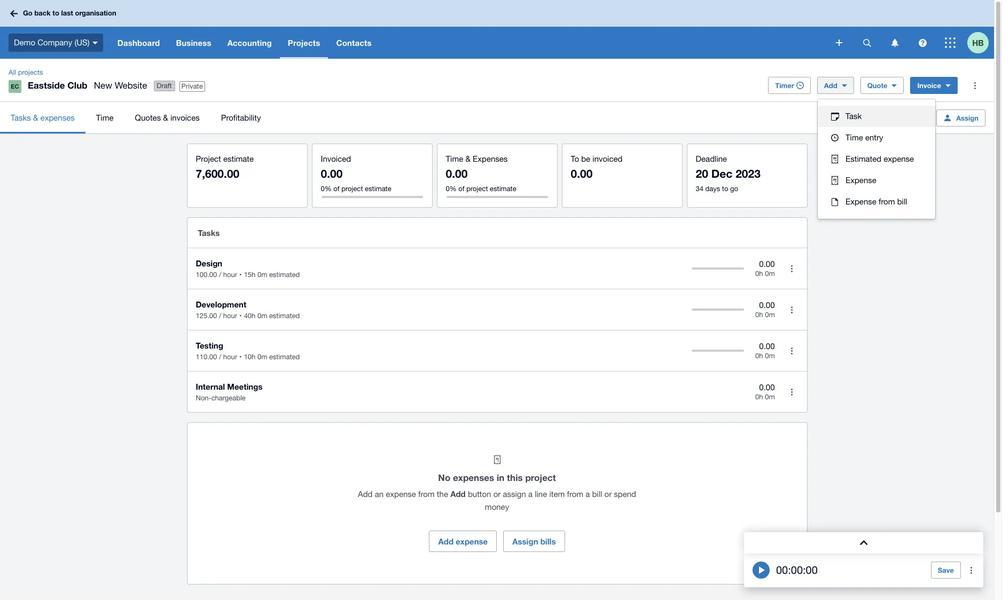 Task type: vqa. For each thing, say whether or not it's contained in the screenshot.
Checkbox
no



Task type: describe. For each thing, give the bounding box(es) containing it.
40h
[[244, 312, 256, 320]]

• for development
[[240, 312, 242, 320]]

expense for expense from bill
[[846, 197, 877, 206]]

34
[[696, 185, 704, 193]]

design
[[196, 259, 222, 268]]

wrapper image for task
[[829, 113, 842, 121]]

add right 'the'
[[451, 490, 466, 499]]

testing 110.00 / hour • 10h 0m estimated
[[196, 341, 300, 361]]

1 horizontal spatial expenses
[[453, 473, 495, 484]]

expense inside add an expense from the add button or assign a line item from a bill or spend money
[[386, 490, 416, 499]]

days
[[706, 185, 721, 193]]

go
[[731, 185, 739, 193]]

0.00 0h 0m for testing
[[756, 342, 775, 360]]

2 horizontal spatial svg image
[[919, 39, 927, 47]]

in
[[497, 473, 505, 484]]

start timer image
[[753, 562, 770, 579]]

this
[[507, 473, 523, 484]]

tasks & expenses link
[[0, 102, 85, 134]]

save
[[939, 567, 955, 575]]

entry
[[866, 133, 884, 142]]

quotes
[[135, 113, 161, 122]]

contacts button
[[328, 27, 380, 59]]

2 vertical spatial more options image
[[962, 560, 983, 582]]

assign for assign bills
[[513, 537, 539, 547]]

list box containing task
[[818, 99, 936, 219]]

expenses
[[473, 154, 508, 164]]

draft
[[157, 82, 172, 90]]

expense button
[[818, 170, 936, 191]]

add for add expense
[[439, 537, 454, 547]]

dashboard
[[117, 38, 160, 48]]

hour for development
[[223, 312, 237, 320]]

quote
[[868, 81, 888, 90]]

2 or from the left
[[605, 490, 612, 499]]

profitability
[[221, 113, 261, 122]]

be
[[582, 154, 591, 164]]

time for time entry
[[846, 133, 864, 142]]

15h
[[244, 271, 256, 279]]

invoices
[[170, 113, 200, 122]]

estimated expense
[[846, 154, 915, 164]]

time entry button
[[818, 127, 936, 149]]

all
[[9, 68, 16, 76]]

private
[[181, 82, 203, 90]]

0 horizontal spatial expenses
[[40, 113, 75, 122]]

project for 0.00
[[342, 185, 363, 193]]

task button
[[818, 106, 936, 127]]

& for quotes
[[163, 113, 168, 122]]

more options image for internal meetings
[[782, 382, 803, 403]]

invoiced
[[593, 154, 623, 164]]

new
[[94, 80, 112, 91]]

meetings
[[227, 382, 263, 392]]

to be invoiced 0.00
[[571, 154, 623, 181]]

quotes & invoices
[[135, 113, 200, 122]]

add button
[[818, 77, 855, 94]]

new website
[[94, 80, 147, 91]]

deadline 20 dec 2023 34 days to go
[[696, 154, 761, 193]]

projects
[[18, 68, 43, 76]]

of inside time & expenses 0.00 0% of project estimate
[[459, 185, 465, 193]]

expense from bill
[[846, 197, 908, 206]]

to
[[571, 154, 579, 164]]

project estimate 7,600.00
[[196, 154, 254, 181]]

ec
[[11, 83, 19, 90]]

svg image inside demo company (us) popup button
[[92, 42, 98, 44]]

svg image up quote popup button
[[892, 39, 899, 47]]

add for add
[[825, 81, 838, 90]]

last
[[61, 9, 73, 17]]

4 0.00 0h 0m from the top
[[756, 383, 775, 402]]

spend
[[614, 490, 637, 499]]

0% inside time & expenses 0.00 0% of project estimate
[[446, 185, 457, 193]]

all projects link
[[4, 67, 47, 78]]

add an expense from the add button or assign a line item from a bill or spend money
[[358, 490, 637, 512]]

assign bills link
[[504, 531, 565, 553]]

expense from bill link
[[818, 191, 936, 213]]

business button
[[168, 27, 219, 59]]

group containing task
[[818, 99, 936, 219]]

estimated for testing
[[269, 353, 300, 361]]

demo company (us)
[[14, 38, 90, 47]]

1 a from the left
[[529, 490, 533, 499]]

0h for design
[[756, 270, 764, 278]]

accounting button
[[219, 27, 280, 59]]

an
[[375, 490, 384, 499]]

expense for expense
[[846, 176, 877, 185]]

0 horizontal spatial from
[[419, 490, 435, 499]]

add expense button
[[429, 531, 497, 553]]

invoiced
[[321, 154, 351, 164]]

all projects
[[9, 68, 43, 76]]

0m inside the testing 110.00 / hour • 10h 0m estimated
[[258, 353, 267, 361]]

accounting
[[228, 38, 272, 48]]

time for time & expenses 0.00 0% of project estimate
[[446, 154, 464, 164]]

estimated for development
[[269, 312, 300, 320]]

4 0h from the top
[[756, 394, 764, 402]]

assign bills
[[513, 537, 556, 547]]

estimated for design
[[269, 271, 300, 279]]

no expenses in this project
[[438, 473, 556, 484]]

save button
[[932, 562, 962, 579]]

wrapper image for time entry
[[829, 134, 842, 142]]

back
[[34, 9, 51, 17]]

business
[[176, 38, 211, 48]]

testing
[[196, 341, 223, 351]]

dashboard link
[[109, 27, 168, 59]]

eastside
[[28, 80, 65, 91]]

bill inside the expense from bill link
[[898, 197, 908, 206]]

eastside club
[[28, 80, 88, 91]]

svg image up quote
[[864, 39, 872, 47]]

tasks for tasks & expenses
[[11, 113, 31, 122]]

estimate inside project estimate 7,600.00
[[223, 154, 254, 164]]

0.00 inside time & expenses 0.00 0% of project estimate
[[446, 167, 468, 181]]

projects button
[[280, 27, 328, 59]]

svg image inside go back to last organisation link
[[10, 10, 18, 17]]

demo
[[14, 38, 35, 47]]

0h for development
[[756, 311, 764, 319]]

from inside the expense from bill link
[[879, 197, 896, 206]]

invoiced 0.00 0% of project estimate
[[321, 154, 392, 193]]

assign button
[[937, 109, 986, 126]]

button
[[468, 490, 492, 499]]

time entry
[[846, 133, 884, 142]]

1 horizontal spatial from
[[567, 490, 584, 499]]

invoice button
[[911, 77, 958, 94]]

timer button
[[769, 77, 811, 94]]

time link
[[85, 102, 124, 134]]



Task type: locate. For each thing, give the bounding box(es) containing it.
more options image
[[965, 75, 986, 96], [782, 299, 803, 321], [782, 382, 803, 403]]

more options image
[[782, 258, 803, 280], [782, 340, 803, 362], [962, 560, 983, 582]]

2 estimated from the top
[[269, 312, 300, 320]]

0 horizontal spatial estimate
[[223, 154, 254, 164]]

assign down invoice popup button
[[957, 114, 979, 122]]

time inside time & expenses 0.00 0% of project estimate
[[446, 154, 464, 164]]

0m inside the design 100.00 / hour • 15h 0m estimated
[[258, 271, 267, 279]]

tasks for tasks
[[198, 228, 220, 238]]

(us)
[[75, 38, 90, 47]]

project down invoiced
[[342, 185, 363, 193]]

0.00 inside the to be invoiced 0.00
[[571, 167, 593, 181]]

from right item on the bottom of page
[[567, 490, 584, 499]]

wrapper image inside time entry button
[[829, 134, 842, 142]]

10h
[[244, 353, 256, 361]]

2 wrapper image from the top
[[829, 154, 842, 164]]

estimated expense button
[[818, 149, 936, 170]]

0 horizontal spatial assign
[[513, 537, 539, 547]]

00:00:00
[[777, 564, 818, 577]]

& right quotes
[[163, 113, 168, 122]]

7,600.00
[[196, 167, 240, 181]]

0 horizontal spatial 0%
[[321, 185, 332, 193]]

website
[[115, 80, 147, 91]]

to left go
[[723, 185, 729, 193]]

quotes & invoices link
[[124, 102, 210, 134]]

profitability link
[[210, 102, 272, 134]]

2 vertical spatial estimated
[[269, 353, 300, 361]]

1 vertical spatial wrapper image
[[829, 154, 842, 164]]

bills
[[541, 537, 556, 547]]

1 wrapper image from the top
[[829, 134, 842, 142]]

internal meetings non-chargeable
[[196, 382, 263, 403]]

bill inside add an expense from the add button or assign a line item from a bill or spend money
[[593, 490, 603, 499]]

time
[[96, 113, 114, 122], [846, 133, 864, 142], [446, 154, 464, 164]]

expense for estimated expense
[[884, 154, 915, 164]]

projects
[[288, 38, 320, 48]]

0m inside development 125.00 / hour • 40h 0m estimated
[[258, 312, 267, 320]]

1 hour from the top
[[223, 271, 237, 279]]

time left expenses
[[446, 154, 464, 164]]

2 vertical spatial /
[[219, 353, 221, 361]]

svg image left "go"
[[10, 10, 18, 17]]

project inside time & expenses 0.00 0% of project estimate
[[467, 185, 488, 193]]

1 vertical spatial time
[[846, 133, 864, 142]]

of inside invoiced 0.00 0% of project estimate
[[334, 185, 340, 193]]

2 a from the left
[[586, 490, 590, 499]]

1 horizontal spatial assign
[[957, 114, 979, 122]]

hour down development
[[223, 312, 237, 320]]

1 0h from the top
[[756, 270, 764, 278]]

svg image right (us)
[[92, 42, 98, 44]]

0.00 inside invoiced 0.00 0% of project estimate
[[321, 167, 343, 181]]

line
[[535, 490, 548, 499]]

• for design
[[240, 271, 242, 279]]

expense inside button
[[846, 176, 877, 185]]

1 wrapper image from the top
[[829, 113, 842, 121]]

2 wrapper image from the top
[[829, 176, 842, 185]]

hour inside development 125.00 / hour • 40h 0m estimated
[[223, 312, 237, 320]]

/ inside the design 100.00 / hour • 15h 0m estimated
[[219, 271, 221, 279]]

svg image up invoice
[[919, 39, 927, 47]]

company
[[38, 38, 72, 47]]

banner containing hb
[[0, 0, 995, 59]]

svg image left hb
[[946, 37, 956, 48]]

contacts
[[336, 38, 372, 48]]

0 vertical spatial tasks
[[11, 113, 31, 122]]

•
[[240, 271, 242, 279], [240, 312, 242, 320], [240, 353, 242, 361]]

wrapper image for expense from bill
[[829, 198, 842, 206]]

estimated right 10h
[[269, 353, 300, 361]]

&
[[33, 113, 38, 122], [163, 113, 168, 122], [466, 154, 471, 164]]

time down new
[[96, 113, 114, 122]]

navigation containing dashboard
[[109, 27, 829, 59]]

0h for testing
[[756, 352, 764, 360]]

wrapper image left estimated
[[829, 154, 842, 164]]

navigation
[[109, 27, 829, 59]]

bill down expense button
[[898, 197, 908, 206]]

2 horizontal spatial estimate
[[490, 185, 517, 193]]

time for time
[[96, 113, 114, 122]]

0 vertical spatial estimated
[[269, 271, 300, 279]]

more options image for development
[[782, 299, 803, 321]]

/ right 110.00
[[219, 353, 221, 361]]

1 horizontal spatial of
[[459, 185, 465, 193]]

expenses down eastside club
[[40, 113, 75, 122]]

2 0% from the left
[[446, 185, 457, 193]]

hb
[[973, 38, 985, 47]]

project
[[196, 154, 221, 164]]

2 vertical spatial wrapper image
[[829, 198, 842, 206]]

0 horizontal spatial or
[[494, 490, 501, 499]]

0h
[[756, 270, 764, 278], [756, 311, 764, 319], [756, 352, 764, 360], [756, 394, 764, 402]]

/ inside the testing 110.00 / hour • 10h 0m estimated
[[219, 353, 221, 361]]

0% inside invoiced 0.00 0% of project estimate
[[321, 185, 332, 193]]

1 vertical spatial •
[[240, 312, 242, 320]]

hour for design
[[223, 271, 237, 279]]

tasks up design
[[198, 228, 220, 238]]

0.00 0h 0m
[[756, 260, 775, 278], [756, 301, 775, 319], [756, 342, 775, 360], [756, 383, 775, 402]]

project inside invoiced 0.00 0% of project estimate
[[342, 185, 363, 193]]

1 horizontal spatial project
[[467, 185, 488, 193]]

time inside button
[[846, 133, 864, 142]]

1 horizontal spatial expense
[[456, 537, 488, 547]]

2 • from the top
[[240, 312, 242, 320]]

demo company (us) button
[[0, 27, 109, 59]]

add left the an at bottom left
[[358, 490, 373, 499]]

hour inside the testing 110.00 / hour • 10h 0m estimated
[[223, 353, 237, 361]]

item
[[550, 490, 565, 499]]

expense inside list box
[[884, 154, 915, 164]]

• inside development 125.00 / hour • 40h 0m estimated
[[240, 312, 242, 320]]

1 vertical spatial estimated
[[269, 312, 300, 320]]

estimated inside the design 100.00 / hour • 15h 0m estimated
[[269, 271, 300, 279]]

or up money
[[494, 490, 501, 499]]

& inside time & expenses 0.00 0% of project estimate
[[466, 154, 471, 164]]

0 vertical spatial wrapper image
[[829, 113, 842, 121]]

add inside popup button
[[825, 81, 838, 90]]

1 0.00 0h 0m from the top
[[756, 260, 775, 278]]

/
[[219, 271, 221, 279], [219, 312, 221, 320], [219, 353, 221, 361]]

1 vertical spatial /
[[219, 312, 221, 320]]

club
[[67, 80, 88, 91]]

wrapper image
[[829, 113, 842, 121], [829, 154, 842, 164]]

0 vertical spatial expense
[[846, 176, 877, 185]]

1 vertical spatial more options image
[[782, 340, 803, 362]]

time left entry
[[846, 133, 864, 142]]

• left 15h
[[240, 271, 242, 279]]

0 horizontal spatial to
[[53, 9, 59, 17]]

0m
[[766, 270, 775, 278], [258, 271, 267, 279], [766, 311, 775, 319], [258, 312, 267, 320], [766, 352, 775, 360], [258, 353, 267, 361], [766, 394, 775, 402]]

tasks
[[11, 113, 31, 122], [198, 228, 220, 238]]

0 horizontal spatial of
[[334, 185, 340, 193]]

wrapper image for estimated expense
[[829, 154, 842, 164]]

1 or from the left
[[494, 490, 501, 499]]

wrapper image inside estimated expense button
[[829, 154, 842, 164]]

wrapper image left task
[[829, 113, 842, 121]]

3 / from the top
[[219, 353, 221, 361]]

estimated right "40h"
[[269, 312, 300, 320]]

1 horizontal spatial bill
[[898, 197, 908, 206]]

assign inside "button"
[[957, 114, 979, 122]]

/ for development
[[219, 312, 221, 320]]

0 vertical spatial wrapper image
[[829, 134, 842, 142]]

bill
[[898, 197, 908, 206], [593, 490, 603, 499]]

to left last at the top left
[[53, 9, 59, 17]]

1 vertical spatial hour
[[223, 312, 237, 320]]

110.00
[[196, 353, 217, 361]]

quote button
[[861, 77, 905, 94]]

add inside button
[[439, 537, 454, 547]]

0 vertical spatial to
[[53, 9, 59, 17]]

2 0.00 0h 0m from the top
[[756, 301, 775, 319]]

to inside deadline 20 dec 2023 34 days to go
[[723, 185, 729, 193]]

expense down estimated
[[846, 176, 877, 185]]

0 horizontal spatial time
[[96, 113, 114, 122]]

no
[[438, 473, 451, 484]]

go
[[23, 9, 33, 17]]

more options image for testing
[[782, 340, 803, 362]]

hour left 15h
[[223, 271, 237, 279]]

1 vertical spatial more options image
[[782, 299, 803, 321]]

2 vertical spatial time
[[446, 154, 464, 164]]

from down expense button
[[879, 197, 896, 206]]

assign for assign
[[957, 114, 979, 122]]

tasks & expenses
[[11, 113, 75, 122]]

2 expense from the top
[[846, 197, 877, 206]]

2 horizontal spatial time
[[846, 133, 864, 142]]

development 125.00 / hour • 40h 0m estimated
[[196, 300, 300, 320]]

1 horizontal spatial tasks
[[198, 228, 220, 238]]

a right item on the bottom of page
[[586, 490, 590, 499]]

2 of from the left
[[459, 185, 465, 193]]

2 / from the top
[[219, 312, 221, 320]]

hb button
[[968, 27, 995, 59]]

estimated
[[846, 154, 882, 164]]

1 vertical spatial expenses
[[453, 473, 495, 484]]

• for testing
[[240, 353, 242, 361]]

• inside the design 100.00 / hour • 15h 0m estimated
[[240, 271, 242, 279]]

expenses
[[40, 113, 75, 122], [453, 473, 495, 484]]

estimated inside development 125.00 / hour • 40h 0m estimated
[[269, 312, 300, 320]]

expense down time entry button
[[884, 154, 915, 164]]

timer
[[776, 81, 795, 90]]

1 0% from the left
[[321, 185, 332, 193]]

group
[[818, 99, 936, 219]]

/ down development
[[219, 312, 221, 320]]

banner
[[0, 0, 995, 59]]

2 vertical spatial more options image
[[782, 382, 803, 403]]

add expense
[[439, 537, 488, 547]]

3 0h from the top
[[756, 352, 764, 360]]

expense right the an at bottom left
[[386, 490, 416, 499]]

& for time
[[466, 154, 471, 164]]

assign
[[503, 490, 526, 499]]

/ inside development 125.00 / hour • 40h 0m estimated
[[219, 312, 221, 320]]

wrapper image inside task button
[[829, 113, 842, 121]]

1 horizontal spatial &
[[163, 113, 168, 122]]

0 vertical spatial more options image
[[965, 75, 986, 96]]

a left line
[[529, 490, 533, 499]]

1 horizontal spatial to
[[723, 185, 729, 193]]

0 horizontal spatial bill
[[593, 490, 603, 499]]

0 vertical spatial •
[[240, 271, 242, 279]]

add down 'the'
[[439, 537, 454, 547]]

0%
[[321, 185, 332, 193], [446, 185, 457, 193]]

expense down expense button
[[846, 197, 877, 206]]

estimate inside invoiced 0.00 0% of project estimate
[[365, 185, 392, 193]]

project up line
[[526, 473, 556, 484]]

2 horizontal spatial &
[[466, 154, 471, 164]]

1 vertical spatial wrapper image
[[829, 176, 842, 185]]

or left spend
[[605, 490, 612, 499]]

wrapper image left 'time entry'
[[829, 134, 842, 142]]

dec
[[712, 167, 733, 181]]

1 horizontal spatial or
[[605, 490, 612, 499]]

svg image up add popup button at the right top of page
[[837, 40, 843, 46]]

1 / from the top
[[219, 271, 221, 279]]

tasks inside tasks & expenses link
[[11, 113, 31, 122]]

1 expense from the top
[[846, 176, 877, 185]]

of
[[334, 185, 340, 193], [459, 185, 465, 193]]

2 horizontal spatial project
[[526, 473, 556, 484]]

0 vertical spatial time
[[96, 113, 114, 122]]

expense for add expense
[[456, 537, 488, 547]]

wrapper image inside the expense from bill link
[[829, 198, 842, 206]]

3 wrapper image from the top
[[829, 198, 842, 206]]

1 horizontal spatial time
[[446, 154, 464, 164]]

the
[[437, 490, 448, 499]]

2 vertical spatial •
[[240, 353, 242, 361]]

1 vertical spatial bill
[[593, 490, 603, 499]]

deadline
[[696, 154, 728, 164]]

task
[[846, 112, 862, 121]]

tasks down ec
[[11, 113, 31, 122]]

development
[[196, 300, 247, 309]]

0 horizontal spatial svg image
[[10, 10, 18, 17]]

0 horizontal spatial tasks
[[11, 113, 31, 122]]

estimate
[[223, 154, 254, 164], [365, 185, 392, 193], [490, 185, 517, 193]]

0.00 0h 0m for development
[[756, 301, 775, 319]]

0 vertical spatial expense
[[884, 154, 915, 164]]

hour left 10h
[[223, 353, 237, 361]]

1 • from the top
[[240, 271, 242, 279]]

internal
[[196, 382, 225, 392]]

project for expenses
[[526, 473, 556, 484]]

0 horizontal spatial a
[[529, 490, 533, 499]]

1 horizontal spatial svg image
[[92, 42, 98, 44]]

3 hour from the top
[[223, 353, 237, 361]]

estimated
[[269, 271, 300, 279], [269, 312, 300, 320], [269, 353, 300, 361]]

& down eastside
[[33, 113, 38, 122]]

wrapper image down estimated expense button
[[829, 176, 842, 185]]

design 100.00 / hour • 15h 0m estimated
[[196, 259, 300, 279]]

/ for testing
[[219, 353, 221, 361]]

1 vertical spatial to
[[723, 185, 729, 193]]

add right timer button
[[825, 81, 838, 90]]

20
[[696, 167, 709, 181]]

0 horizontal spatial expense
[[386, 490, 416, 499]]

estimated right 15h
[[269, 271, 300, 279]]

wrapper image for expense
[[829, 176, 842, 185]]

0 horizontal spatial project
[[342, 185, 363, 193]]

hour for testing
[[223, 353, 237, 361]]

assign left bills
[[513, 537, 539, 547]]

1 vertical spatial tasks
[[198, 228, 220, 238]]

1 vertical spatial expense
[[386, 490, 416, 499]]

hour
[[223, 271, 237, 279], [223, 312, 237, 320], [223, 353, 237, 361]]

2 horizontal spatial expense
[[884, 154, 915, 164]]

1 vertical spatial assign
[[513, 537, 539, 547]]

invoice
[[918, 81, 942, 90]]

1 estimated from the top
[[269, 271, 300, 279]]

125.00
[[196, 312, 217, 320]]

bill left spend
[[593, 490, 603, 499]]

from left 'the'
[[419, 490, 435, 499]]

go back to last organisation
[[23, 9, 116, 17]]

/ right 100.00
[[219, 271, 221, 279]]

0 horizontal spatial &
[[33, 113, 38, 122]]

estimate inside time & expenses 0.00 0% of project estimate
[[490, 185, 517, 193]]

/ for design
[[219, 271, 221, 279]]

0 vertical spatial /
[[219, 271, 221, 279]]

0 vertical spatial more options image
[[782, 258, 803, 280]]

• inside the testing 110.00 / hour • 10h 0m estimated
[[240, 353, 242, 361]]

2 horizontal spatial from
[[879, 197, 896, 206]]

expenses up button
[[453, 473, 495, 484]]

2 hour from the top
[[223, 312, 237, 320]]

1 horizontal spatial a
[[586, 490, 590, 499]]

3 estimated from the top
[[269, 353, 300, 361]]

0 vertical spatial expenses
[[40, 113, 75, 122]]

1 horizontal spatial estimate
[[365, 185, 392, 193]]

0.00 0h 0m for design
[[756, 260, 775, 278]]

svg image
[[10, 10, 18, 17], [919, 39, 927, 47], [92, 42, 98, 44]]

1 horizontal spatial 0%
[[446, 185, 457, 193]]

svg image
[[946, 37, 956, 48], [864, 39, 872, 47], [892, 39, 899, 47], [837, 40, 843, 46]]

100.00
[[196, 271, 217, 279]]

2 0h from the top
[[756, 311, 764, 319]]

0 vertical spatial assign
[[957, 114, 979, 122]]

go back to last organisation link
[[6, 4, 123, 23]]

expense down money
[[456, 537, 488, 547]]

& for tasks
[[33, 113, 38, 122]]

estimated inside the testing 110.00 / hour • 10h 0m estimated
[[269, 353, 300, 361]]

chargeable
[[211, 394, 246, 403]]

0 vertical spatial bill
[[898, 197, 908, 206]]

wrapper image inside expense button
[[829, 176, 842, 185]]

list box
[[818, 99, 936, 219]]

add
[[825, 81, 838, 90], [451, 490, 466, 499], [358, 490, 373, 499], [439, 537, 454, 547]]

project down expenses
[[467, 185, 488, 193]]

hour inside the design 100.00 / hour • 15h 0m estimated
[[223, 271, 237, 279]]

add for add an expense from the add button or assign a line item from a bill or spend money
[[358, 490, 373, 499]]

1 vertical spatial expense
[[846, 197, 877, 206]]

2 vertical spatial expense
[[456, 537, 488, 547]]

organisation
[[75, 9, 116, 17]]

0 vertical spatial hour
[[223, 271, 237, 279]]

non-
[[196, 394, 211, 403]]

wrapper image
[[829, 134, 842, 142], [829, 176, 842, 185], [829, 198, 842, 206]]

2 vertical spatial hour
[[223, 353, 237, 361]]

more options image for design
[[782, 258, 803, 280]]

& left expenses
[[466, 154, 471, 164]]

• left "40h"
[[240, 312, 242, 320]]

1 of from the left
[[334, 185, 340, 193]]

3 0.00 0h 0m from the top
[[756, 342, 775, 360]]

• left 10h
[[240, 353, 242, 361]]

expense
[[884, 154, 915, 164], [386, 490, 416, 499], [456, 537, 488, 547]]

wrapper image left expense from bill
[[829, 198, 842, 206]]

3 • from the top
[[240, 353, 242, 361]]



